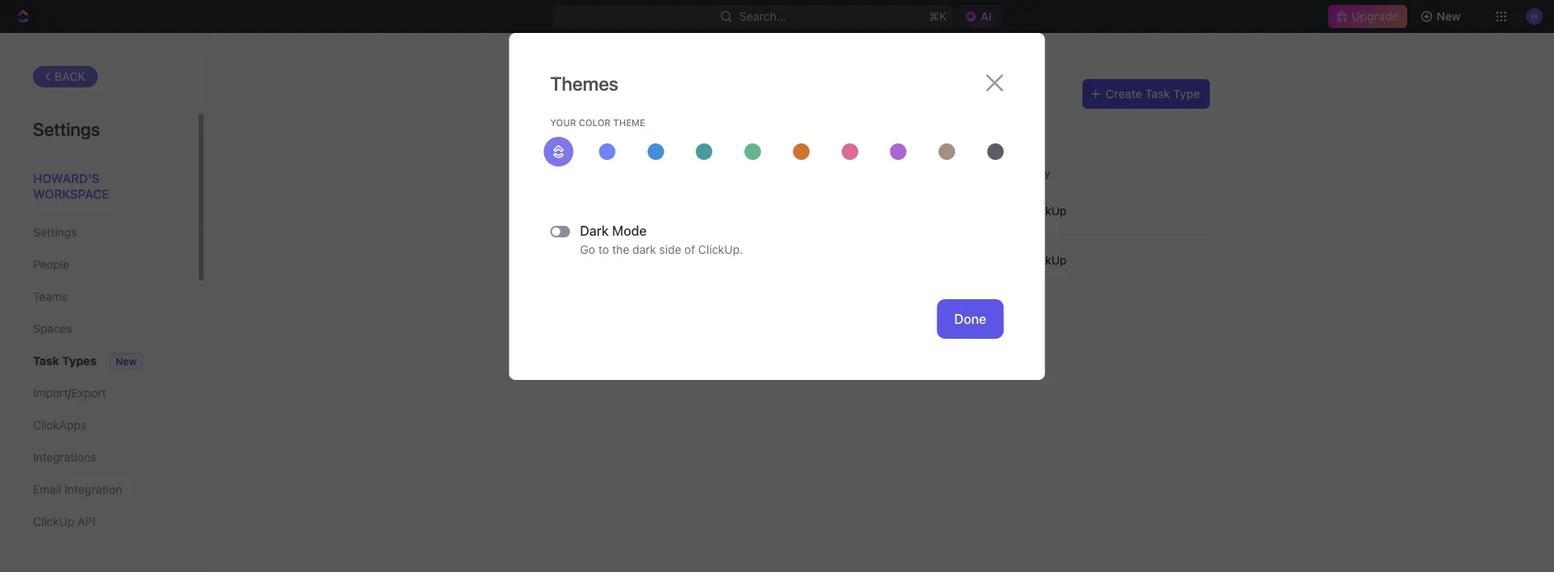 Task type: describe. For each thing, give the bounding box(es) containing it.
2 tasks from the left
[[945, 114, 975, 127]]

clickup. inside "tasks can be used for anything in clickup. customize names and icons of tasks to use them for things like epics, customers, people, invoices, 1on1s."
[[731, 114, 776, 127]]

settings element
[[0, 33, 206, 572]]

0 horizontal spatial for
[[581, 131, 596, 145]]

task types inside settings element
[[33, 354, 97, 368]]

your color theme
[[551, 117, 645, 128]]

them
[[551, 131, 578, 145]]

new inside settings element
[[116, 356, 137, 367]]

can
[[584, 114, 603, 127]]

1 vertical spatial clickup
[[1026, 254, 1067, 267]]

import/export link
[[33, 379, 164, 407]]

integration
[[65, 483, 122, 496]]

back
[[54, 70, 86, 83]]

done
[[955, 311, 987, 327]]

0 vertical spatial clickup
[[1026, 204, 1067, 217]]

by
[[1039, 167, 1050, 179]]

0 vertical spatial types
[[596, 82, 650, 106]]

new button
[[1414, 3, 1471, 30]]

clickup api
[[33, 515, 95, 529]]

spaces link
[[33, 315, 164, 343]]

upgrade
[[1352, 9, 1399, 23]]

your
[[551, 117, 576, 128]]

type
[[1174, 87, 1200, 101]]

howard's workspace
[[33, 171, 109, 201]]

0 vertical spatial for
[[652, 114, 666, 127]]

icons
[[899, 114, 928, 127]]

like
[[635, 131, 653, 145]]

of inside themes dialog
[[685, 242, 695, 256]]

1 settings from the top
[[33, 118, 100, 139]]

teams link
[[33, 283, 164, 311]]

dark
[[633, 242, 656, 256]]

new inside button
[[1437, 9, 1461, 23]]

clickup. inside themes dialog
[[699, 242, 743, 256]]

upgrade link
[[1329, 5, 1408, 28]]

email
[[33, 483, 61, 496]]

create task type button
[[1083, 79, 1210, 109]]

0 vertical spatial task types
[[551, 82, 650, 106]]

names
[[838, 114, 873, 127]]

milestone
[[587, 254, 640, 267]]

customize
[[779, 114, 835, 127]]

task inside settings element
[[33, 354, 59, 368]]

back link
[[33, 66, 98, 87]]



Task type: locate. For each thing, give the bounding box(es) containing it.
0 vertical spatial new
[[1437, 9, 1461, 23]]

1 vertical spatial for
[[581, 131, 596, 145]]

be
[[606, 114, 619, 127]]

and
[[876, 114, 896, 127]]

1 horizontal spatial of
[[931, 114, 942, 127]]

integrations link
[[33, 444, 164, 472]]

0 vertical spatial of
[[931, 114, 942, 127]]

clickup
[[1026, 204, 1067, 217], [1026, 254, 1067, 267], [33, 515, 74, 529]]

tasks up them
[[551, 114, 581, 127]]

created by
[[999, 167, 1050, 179]]

for up epics,
[[652, 114, 666, 127]]

task types up can
[[551, 82, 650, 106]]

clickup.
[[731, 114, 776, 127], [699, 242, 743, 256]]

1 vertical spatial of
[[685, 242, 695, 256]]

clickup. right side
[[699, 242, 743, 256]]

1 vertical spatial clickup.
[[699, 242, 743, 256]]

clickapps
[[33, 419, 87, 432]]

created
[[999, 167, 1036, 179]]

2 horizontal spatial task
[[1146, 87, 1171, 101]]

settings inside settings "link"
[[33, 226, 77, 239]]

1 horizontal spatial new
[[1437, 9, 1461, 23]]

to left use
[[978, 114, 989, 127]]

1 horizontal spatial tasks
[[945, 114, 975, 127]]

api
[[78, 515, 95, 529]]

1 horizontal spatial types
[[596, 82, 650, 106]]

1 vertical spatial new
[[116, 356, 137, 367]]

1 horizontal spatial task types
[[551, 82, 650, 106]]

invoices,
[[798, 131, 845, 145]]

0 horizontal spatial task
[[33, 354, 59, 368]]

1 vertical spatial types
[[62, 354, 97, 368]]

of right side
[[685, 242, 695, 256]]

task
[[551, 82, 592, 106], [1146, 87, 1171, 101], [33, 354, 59, 368]]

task up the your
[[551, 82, 592, 106]]

dark
[[580, 223, 609, 239]]

0 horizontal spatial to
[[599, 242, 609, 256]]

epics,
[[656, 131, 688, 145]]

task down spaces
[[33, 354, 59, 368]]

import/export
[[33, 386, 106, 400]]

integrations
[[33, 451, 96, 464]]

types up import/export
[[62, 354, 97, 368]]

task inside create task type 'button'
[[1146, 87, 1171, 101]]

to right go
[[599, 242, 609, 256]]

in
[[718, 114, 728, 127]]

clickup inside settings element
[[33, 515, 74, 529]]

clickapps link
[[33, 412, 164, 440]]

0 vertical spatial clickup.
[[731, 114, 776, 127]]

settings link
[[33, 219, 164, 247]]

1 vertical spatial to
[[599, 242, 609, 256]]

task left type
[[1146, 87, 1171, 101]]

color
[[579, 117, 611, 128]]

to
[[978, 114, 989, 127], [599, 242, 609, 256]]

1 horizontal spatial for
[[652, 114, 666, 127]]

create task type
[[1106, 87, 1200, 101]]

howard's
[[33, 171, 99, 185]]

task types up import/export
[[33, 354, 97, 368]]

of
[[931, 114, 942, 127], [685, 242, 695, 256]]

0 horizontal spatial of
[[685, 242, 695, 256]]

create
[[1106, 87, 1143, 101]]

go to the dark side of clickup.
[[580, 242, 743, 256]]

new right the upgrade
[[1437, 9, 1461, 23]]

settings up howard's
[[33, 118, 100, 139]]

for
[[652, 114, 666, 127], [581, 131, 596, 145]]

anything
[[670, 114, 715, 127]]

settings up people
[[33, 226, 77, 239]]

email integration
[[33, 483, 122, 496]]

people link
[[33, 251, 164, 279]]

search...
[[740, 9, 787, 23]]

spaces
[[33, 322, 72, 336]]

people
[[33, 258, 69, 271]]

teams
[[33, 290, 68, 304]]

for down color
[[581, 131, 596, 145]]

types
[[596, 82, 650, 106], [62, 354, 97, 368]]

0 vertical spatial settings
[[33, 118, 100, 139]]

theme
[[613, 117, 645, 128]]

people,
[[755, 131, 795, 145]]

task types
[[551, 82, 650, 106], [33, 354, 97, 368]]

new
[[1437, 9, 1461, 23], [116, 356, 137, 367]]

tasks can be used for anything in clickup. customize names and icons of tasks to use them for things like epics, customers, people, invoices, 1on1s.
[[551, 114, 1011, 145]]

tasks left use
[[945, 114, 975, 127]]

the
[[612, 242, 630, 256]]

2 vertical spatial clickup
[[33, 515, 74, 529]]

0 horizontal spatial types
[[62, 354, 97, 368]]

types up be
[[596, 82, 650, 106]]

use
[[992, 114, 1011, 127]]

1on1s.
[[848, 131, 880, 145]]

⌘k
[[929, 9, 947, 23]]

done button
[[937, 299, 1004, 339]]

clickup api link
[[33, 508, 164, 536]]

1 vertical spatial settings
[[33, 226, 77, 239]]

side
[[659, 242, 682, 256]]

of inside "tasks can be used for anything in clickup. customize names and icons of tasks to use them for things like epics, customers, people, invoices, 1on1s."
[[931, 114, 942, 127]]

settings
[[33, 118, 100, 139], [33, 226, 77, 239]]

1 horizontal spatial to
[[978, 114, 989, 127]]

go
[[580, 242, 595, 256]]

types inside settings element
[[62, 354, 97, 368]]

themes dialog
[[509, 33, 1045, 380]]

to inside "tasks can be used for anything in clickup. customize names and icons of tasks to use them for things like epics, customers, people, invoices, 1on1s."
[[978, 114, 989, 127]]

clickup. up people,
[[731, 114, 776, 127]]

0 horizontal spatial task types
[[33, 354, 97, 368]]

tasks
[[551, 114, 581, 127], [945, 114, 975, 127]]

0 horizontal spatial tasks
[[551, 114, 581, 127]]

0 vertical spatial to
[[978, 114, 989, 127]]

mode
[[612, 223, 647, 239]]

workspace
[[33, 187, 109, 201]]

dark mode
[[580, 223, 647, 239]]

things
[[599, 131, 632, 145]]

to inside themes dialog
[[599, 242, 609, 256]]

1 horizontal spatial task
[[551, 82, 592, 106]]

used
[[623, 114, 649, 127]]

customers,
[[691, 131, 752, 145]]

new up import/export link
[[116, 356, 137, 367]]

themes
[[551, 73, 619, 95]]

1 vertical spatial task types
[[33, 354, 97, 368]]

2 settings from the top
[[33, 226, 77, 239]]

of right icons
[[931, 114, 942, 127]]

1 tasks from the left
[[551, 114, 581, 127]]

name
[[560, 167, 587, 179]]

email integration link
[[33, 476, 164, 504]]

0 horizontal spatial new
[[116, 356, 137, 367]]



Task type: vqa. For each thing, say whether or not it's contained in the screenshot.
"Types" in Settings ELEMENT
yes



